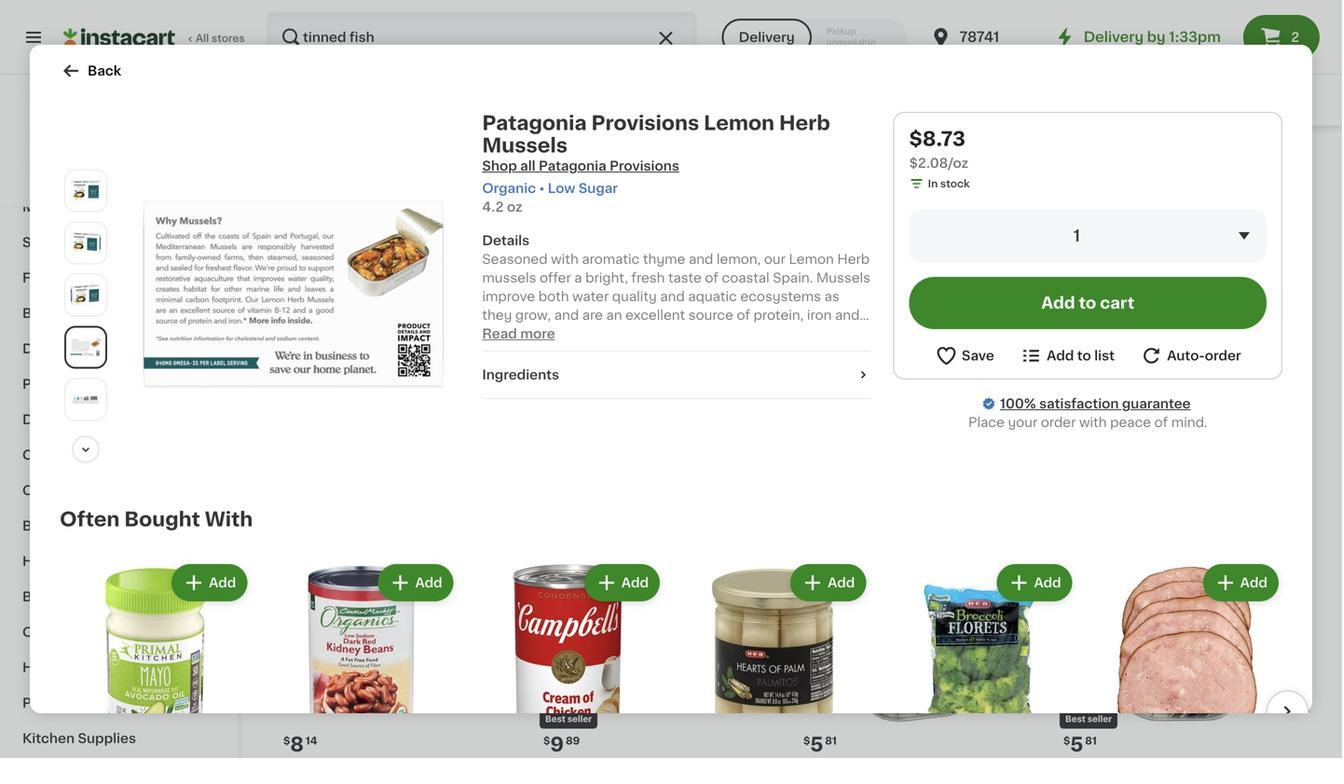 Task type: locate. For each thing, give the bounding box(es) containing it.
0 vertical spatial mussels
[[482, 136, 568, 155]]

our
[[764, 253, 786, 266]]

1 best from the left
[[545, 715, 566, 724]]

0 horizontal spatial best
[[545, 715, 566, 724]]

0 horizontal spatial oz
[[507, 200, 523, 214]]

$ inside $ 8 73
[[1064, 360, 1071, 370]]

1 horizontal spatial seller
[[1088, 715, 1112, 724]]

iron
[[807, 309, 832, 322]]

0 vertical spatial of
[[705, 271, 719, 284]]

2 best seller from the left
[[1066, 715, 1112, 724]]

1 horizontal spatial organic
[[1062, 339, 1104, 349]]

herb
[[779, 113, 831, 133], [838, 253, 870, 266], [1248, 384, 1280, 397]]

canned goods & soups
[[22, 484, 183, 497]]

mackerel
[[280, 402, 340, 416], [800, 402, 860, 416]]

1 vertical spatial $ 8 14
[[283, 735, 318, 754]]

recommended searches element
[[257, 75, 1343, 126]]

mussels up place your order with peace of mind.
[[1060, 402, 1114, 416]]

details
[[482, 234, 530, 247]]

patagonia for patagonia provisions lemon herb mussels 4.2 oz
[[1060, 384, 1126, 397]]

goods for dry
[[50, 413, 95, 426]]

provisions left smoked
[[348, 384, 416, 397]]

patagonia for patagonia provisions smoked mackerel
[[280, 384, 345, 397]]

4.2 down 100% satisfaction guarantee at the right of page
[[1060, 421, 1077, 431]]

100% satisfaction guarantee
[[1000, 397, 1191, 410]]

0 horizontal spatial satisfaction
[[78, 179, 141, 190]]

1 vertical spatial oz
[[1080, 421, 1092, 431]]

mussels inside patagonia provisions lemon herb mussels shop all patagonia provisions organic • low sugar 4.2 oz
[[482, 136, 568, 155]]

baking
[[22, 590, 69, 603]]

water
[[573, 290, 609, 303]]

all stores link
[[63, 11, 246, 63]]

seller for 5
[[1088, 715, 1112, 724]]

1 vertical spatial 14
[[306, 736, 318, 746]]

0 vertical spatial goods
[[50, 413, 95, 426]]

in
[[928, 179, 938, 189]]

1 horizontal spatial satisfaction
[[1040, 397, 1119, 410]]

0 vertical spatial oz
[[507, 200, 523, 214]]

patagonia inside patagonia provisions lemon herb mussels 4.2 oz
[[1060, 384, 1126, 397]]

add inside add to cart button
[[1042, 295, 1076, 311]]

delivery for delivery by 1:33pm
[[1084, 30, 1144, 44]]

add inside product group
[[743, 120, 770, 133]]

best for 9
[[545, 715, 566, 724]]

delivery left by
[[1084, 30, 1144, 44]]

1 horizontal spatial 100%
[[1000, 397, 1036, 410]]

1 horizontal spatial lemon
[[789, 253, 834, 266]]

0 horizontal spatial seller
[[568, 715, 592, 724]]

1 horizontal spatial $ 5 81
[[1064, 735, 1097, 754]]

recipes link
[[11, 48, 227, 83]]

4.2
[[482, 200, 504, 214], [1060, 421, 1077, 431]]

mussels up as at the right of page
[[817, 271, 871, 284]]

kitchen supplies
[[22, 732, 136, 745]]

delivery up recommended searches 'element' on the top of page
[[739, 31, 795, 44]]

of up aquatic in the right top of the page
[[705, 271, 719, 284]]

satisfaction down pricing
[[78, 179, 141, 190]]

place your order with peace of mind.
[[969, 416, 1208, 429]]

care for personal care
[[84, 696, 117, 710]]

0 vertical spatial 100%
[[48, 179, 76, 190]]

vitamin
[[482, 327, 530, 340]]

mussels inside patagonia provisions lemon herb mussels 4.2 oz
[[1060, 402, 1114, 416]]

lemon inside patagonia provisions lemon herb mussels 4.2 oz
[[1199, 384, 1244, 397]]

best seller
[[545, 715, 592, 724], [1066, 715, 1112, 724]]

0 horizontal spatial mussels
[[482, 136, 568, 155]]

satisfaction up place your order with peace of mind.
[[1040, 397, 1119, 410]]

provisions down $7.79 element
[[869, 384, 936, 397]]

2 vertical spatial mussels
[[1060, 402, 1114, 416]]

& left eggs
[[62, 130, 73, 143]]

1 vertical spatial herb
[[838, 253, 870, 266]]

0 horizontal spatial guarantee
[[144, 179, 198, 190]]

and
[[689, 253, 714, 266], [660, 290, 685, 303], [555, 309, 579, 322], [835, 309, 860, 322]]

guarantee
[[144, 179, 198, 190], [1122, 397, 1191, 410]]

1 horizontal spatial 5
[[1071, 735, 1084, 754]]

roasted
[[939, 384, 994, 397]]

enlarge frozen meals patagonia provisions lemon herb mussels angle_top (opens in a new tab) image
[[69, 383, 103, 416]]

care inside 'link'
[[84, 696, 117, 710]]

2 horizontal spatial of
[[1155, 416, 1168, 429]]

1 best seller from the left
[[545, 715, 592, 724]]

& left candy
[[74, 236, 85, 249]]

$ 7
[[544, 359, 562, 379]]

organic up the add to list
[[1062, 339, 1104, 349]]

0 horizontal spatial 81
[[825, 736, 837, 746]]

0 horizontal spatial mackerel
[[280, 402, 340, 416]]

recipes
[[22, 59, 77, 72]]

delivery
[[1084, 30, 1144, 44], [739, 31, 795, 44]]

condiments & sauces link
[[11, 437, 227, 473]]

8 for patagonia provisions smoked mackerel
[[290, 359, 304, 379]]

0 horizontal spatial order
[[1041, 416, 1076, 429]]

aquatic
[[688, 290, 737, 303]]

lemon up 'spain.'
[[789, 253, 834, 266]]

100% satisfaction guarantee link
[[1000, 394, 1191, 413]]

1 vertical spatial 4.2
[[1060, 421, 1077, 431]]

guarantee inside view pricing policy 100% satisfaction guarantee
[[144, 179, 198, 190]]

meat & seafood link
[[11, 189, 227, 225]]

details button
[[482, 231, 871, 250]]

offer
[[540, 271, 571, 284]]

2 horizontal spatial herb
[[1248, 384, 1280, 397]]

goods down prepared foods
[[50, 413, 95, 426]]

0 horizontal spatial $ 5 81
[[804, 735, 837, 754]]

lemon for patagonia provisions lemon herb mussels shop all patagonia provisions organic • low sugar 4.2 oz
[[704, 113, 775, 133]]

1 seller from the left
[[568, 715, 592, 724]]

& left the spices
[[122, 626, 133, 639]]

with inside seasoned with aromatic thyme and lemon, our lemon herb mussels offer a bright, fresh taste of coastal spain. mussels improve both water quality and aquatic ecosystems as they grow, and are an excellent source of protein, iron and vitamin b-12.*
[[551, 253, 579, 266]]

lemon
[[704, 113, 775, 133], [789, 253, 834, 266], [1199, 384, 1244, 397]]

oz up "details"
[[507, 200, 523, 214]]

0 horizontal spatial herb
[[779, 113, 831, 133]]

care up supplies
[[84, 696, 117, 710]]

2 81 from the left
[[1086, 736, 1097, 746]]

goods inside dry goods & pasta link
[[50, 413, 95, 426]]

herb inside seasoned with aromatic thyme and lemon, our lemon herb mussels offer a bright, fresh taste of coastal spain. mussels improve both water quality and aquatic ecosystems as they grow, and are an excellent source of protein, iron and vitamin b-12.*
[[838, 253, 870, 266]]

herb inside patagonia provisions lemon herb mussels shop all patagonia provisions organic • low sugar 4.2 oz
[[779, 113, 831, 133]]

0 vertical spatial $ 8 14
[[283, 359, 318, 379]]

1 field
[[910, 210, 1267, 262]]

ingredients
[[482, 368, 559, 381]]

lemon down delivery button
[[704, 113, 775, 133]]

prepared
[[22, 378, 84, 391]]

1 14 from the top
[[306, 360, 318, 370]]

ingredients button
[[482, 365, 871, 384]]

1 horizontal spatial herb
[[838, 253, 870, 266]]

5
[[811, 735, 824, 754], [1071, 735, 1084, 754]]

add to list
[[1047, 349, 1115, 362]]

patagonia inside patagonia provisions smoked mackerel
[[280, 384, 345, 397]]

1 vertical spatial guarantee
[[1122, 397, 1191, 410]]

1 horizontal spatial with
[[1080, 416, 1107, 429]]

2 seller from the left
[[1088, 715, 1112, 724]]

improve
[[482, 290, 535, 303]]

foods
[[87, 378, 129, 391]]

dry goods & pasta
[[22, 413, 150, 426]]

by
[[1148, 30, 1166, 44]]

0 vertical spatial herb
[[779, 113, 831, 133]]

baking essentials
[[22, 590, 140, 603]]

to inside add to cart button
[[1079, 295, 1097, 311]]

with down 100% satisfaction guarantee at the right of page
[[1080, 416, 1107, 429]]

goods
[[50, 413, 95, 426], [78, 484, 123, 497]]

produce
[[22, 94, 79, 107]]

view pricing policy link
[[63, 159, 174, 173]]

1 horizontal spatial delivery
[[1084, 30, 1144, 44]]

provisions inside patagonia provisions lemon herb mussels 4.2 oz
[[1129, 384, 1196, 397]]

provisions up provisions on the top
[[592, 113, 700, 133]]

seller for 9
[[568, 715, 592, 724]]

goods inside 'canned goods & soups' link
[[78, 484, 123, 497]]

lemon inside patagonia provisions lemon herb mussels shop all patagonia provisions organic • low sugar 4.2 oz
[[704, 113, 775, 133]]

herb inside patagonia provisions lemon herb mussels 4.2 oz
[[1248, 384, 1280, 397]]

add inside add to list 'button'
[[1047, 349, 1074, 362]]

0 horizontal spatial 4.2
[[482, 200, 504, 214]]

prepared foods
[[22, 378, 129, 391]]

soups
[[140, 484, 183, 497]]

0 vertical spatial organic
[[482, 182, 536, 195]]

order inside button
[[1205, 349, 1242, 362]]

guarantee down policy
[[144, 179, 198, 190]]

provisions inside patagonia provisions lemon herb mussels shop all patagonia provisions organic • low sugar 4.2 oz
[[592, 113, 700, 133]]

care
[[70, 661, 102, 674], [84, 696, 117, 710]]

100%
[[48, 179, 76, 190], [1000, 397, 1036, 410]]

to for list
[[1078, 349, 1092, 362]]

4.2 inside patagonia provisions lemon herb mussels shop all patagonia provisions organic • low sugar 4.2 oz
[[482, 200, 504, 214]]

with up offer
[[551, 253, 579, 266]]

patagonia
[[482, 113, 587, 133], [280, 384, 345, 397], [800, 384, 865, 397], [1060, 384, 1126, 397]]

patagonia inside patagonia provisions roasted garlic mackerel
[[800, 384, 865, 397]]

lemon down auto-order
[[1199, 384, 1244, 397]]

of left mind.
[[1155, 416, 1168, 429]]

& inside "link"
[[62, 130, 73, 143]]

2 14 from the top
[[306, 736, 318, 746]]

health
[[22, 661, 67, 674]]

organic down shop
[[482, 182, 536, 195]]

1 vertical spatial organic
[[1062, 339, 1104, 349]]

2 mackerel from the left
[[800, 402, 860, 416]]

1 horizontal spatial best
[[1066, 715, 1086, 724]]

1 5 from the left
[[811, 735, 824, 754]]

health care link
[[11, 650, 227, 685]]

they
[[482, 309, 512, 322]]

0 horizontal spatial organic
[[482, 182, 536, 195]]

1 horizontal spatial order
[[1205, 349, 1242, 362]]

care for health care
[[70, 661, 102, 674]]

provisions inside patagonia provisions smoked mackerel
[[348, 384, 416, 397]]

1 horizontal spatial 81
[[1086, 736, 1097, 746]]

patagonia inside patagonia provisions lemon herb mussels shop all patagonia provisions organic • low sugar 4.2 oz
[[482, 113, 587, 133]]

view pricing policy 100% satisfaction guarantee
[[48, 161, 198, 190]]

and up 12.*
[[555, 309, 579, 322]]

0 vertical spatial 14
[[306, 360, 318, 370]]

0 horizontal spatial lemon
[[704, 113, 775, 133]]

oz down 100% satisfaction guarantee at the right of page
[[1080, 421, 1092, 431]]

100% down the beverages
[[48, 179, 76, 190]]

both
[[539, 290, 569, 303]]

delivery by 1:33pm
[[1084, 30, 1221, 44]]

1 vertical spatial of
[[737, 309, 751, 322]]

add
[[483, 120, 510, 133], [743, 120, 770, 133], [1263, 120, 1290, 133], [1042, 295, 1076, 311], [1047, 349, 1074, 362], [209, 576, 236, 589], [415, 576, 443, 589], [622, 576, 649, 589], [828, 576, 855, 589], [1034, 576, 1062, 589], [1241, 576, 1268, 589]]

1 horizontal spatial mackerel
[[800, 402, 860, 416]]

mussels up all
[[482, 136, 568, 155]]

0 vertical spatial order
[[1205, 349, 1242, 362]]

to left the cart
[[1079, 295, 1097, 311]]

frozen meals patagonia provisions lemon herb mussels angle_back image
[[127, 127, 460, 460]]

$ inside $ 7
[[544, 360, 550, 370]]

order up patagonia provisions lemon herb mussels 4.2 oz
[[1205, 349, 1242, 362]]

0 vertical spatial with
[[551, 253, 579, 266]]

guarantee up 'peace'
[[1122, 397, 1191, 410]]

supplies
[[78, 732, 136, 745]]

1 vertical spatial care
[[84, 696, 117, 710]]

1 $ 5 81 from the left
[[804, 735, 837, 754]]

best
[[545, 715, 566, 724], [1066, 715, 1086, 724]]

mackerel inside patagonia provisions roasted garlic mackerel
[[800, 402, 860, 416]]

care down vinegars, at left bottom
[[70, 661, 102, 674]]

1 horizontal spatial guarantee
[[1122, 397, 1191, 410]]

1 horizontal spatial oz
[[1080, 421, 1092, 431]]

provisions up mind.
[[1129, 384, 1196, 397]]

1 horizontal spatial best seller
[[1066, 715, 1112, 724]]

1 horizontal spatial mussels
[[817, 271, 871, 284]]

None search field
[[267, 11, 698, 63]]

1 horizontal spatial of
[[737, 309, 751, 322]]

oz
[[507, 200, 523, 214], [1080, 421, 1092, 431]]

1 mackerel from the left
[[280, 402, 340, 416]]

read more
[[482, 327, 555, 340]]

0 vertical spatial 4.2
[[482, 200, 504, 214]]

0 vertical spatial to
[[1079, 295, 1097, 311]]

2 best from the left
[[1066, 715, 1086, 724]]

1 vertical spatial goods
[[78, 484, 123, 497]]

0 horizontal spatial 100%
[[48, 179, 76, 190]]

prepare
[[1296, 94, 1343, 107]]

satisfaction
[[78, 179, 141, 190], [1040, 397, 1119, 410]]

0 vertical spatial lemon
[[704, 113, 775, 133]]

lemon for patagonia provisions lemon herb mussels 4.2 oz
[[1199, 384, 1244, 397]]

lemon inside seasoned with aromatic thyme and lemon, our lemon herb mussels offer a bright, fresh taste of coastal spain. mussels improve both water quality and aquatic ecosystems as they grow, and are an excellent source of protein, iron and vitamin b-12.*
[[789, 253, 834, 266]]

provisions for patagonia provisions roasted garlic mackerel
[[869, 384, 936, 397]]

prepared foods link
[[11, 366, 227, 402]]

ecosystems
[[741, 290, 821, 303]]

0 horizontal spatial delivery
[[739, 31, 795, 44]]

0 horizontal spatial with
[[551, 253, 579, 266]]

herb for patagonia provisions lemon herb mussels 4.2 oz
[[1248, 384, 1280, 397]]

oz inside patagonia provisions lemon herb mussels shop all patagonia provisions organic • low sugar 4.2 oz
[[507, 200, 523, 214]]

2 $ 5 81 from the left
[[1064, 735, 1097, 754]]

best for 5
[[1066, 715, 1086, 724]]

2 vertical spatial herb
[[1248, 384, 1280, 397]]

0 horizontal spatial of
[[705, 271, 719, 284]]

2 horizontal spatial mussels
[[1060, 402, 1114, 416]]

sauces
[[123, 448, 172, 462]]

order right "your"
[[1041, 416, 1076, 429]]

1 vertical spatial mussels
[[817, 271, 871, 284]]

4.2 up "details"
[[482, 200, 504, 214]]

and up taste
[[689, 253, 714, 266]]

1 81 from the left
[[825, 736, 837, 746]]

1 vertical spatial lemon
[[789, 253, 834, 266]]

enlarge frozen meals patagonia provisions lemon herb mussels angle_right (opens in a new tab) image
[[69, 278, 103, 312]]

goods up often
[[78, 484, 123, 497]]

100% down garlic in the right of the page
[[1000, 397, 1036, 410]]

0 horizontal spatial 5
[[811, 735, 824, 754]]

0 vertical spatial care
[[70, 661, 102, 674]]

0 horizontal spatial best seller
[[545, 715, 592, 724]]

add button inside product group
[[707, 110, 779, 143]]

2 vertical spatial lemon
[[1199, 384, 1244, 397]]

goods for canned
[[78, 484, 123, 497]]

2 horizontal spatial lemon
[[1199, 384, 1244, 397]]

to left list
[[1078, 349, 1092, 362]]

1 horizontal spatial 4.2
[[1060, 421, 1077, 431]]

eggs
[[76, 130, 109, 143]]

0 vertical spatial guarantee
[[144, 179, 198, 190]]

delivery inside button
[[739, 31, 795, 44]]

mackerel inside patagonia provisions smoked mackerel
[[280, 402, 340, 416]]

organic inside patagonia provisions lemon herb mussels shop all patagonia provisions organic • low sugar 4.2 oz
[[482, 182, 536, 195]]

of right source
[[737, 309, 751, 322]]

dry
[[22, 413, 47, 426]]

provisions inside patagonia provisions roasted garlic mackerel
[[869, 384, 936, 397]]

aromatic
[[582, 253, 640, 266]]

more
[[520, 327, 555, 340]]

taste
[[669, 271, 702, 284]]

•
[[539, 182, 545, 195]]

product group
[[280, 104, 525, 450], [540, 104, 785, 450], [800, 104, 1045, 433], [1060, 104, 1305, 433], [60, 561, 251, 758], [266, 561, 457, 758], [472, 561, 664, 758], [679, 561, 870, 758], [885, 561, 1077, 758], [1091, 561, 1283, 758]]

0 vertical spatial satisfaction
[[78, 179, 141, 190]]

1 vertical spatial to
[[1078, 349, 1092, 362]]

$ inside $ 9 89
[[544, 736, 550, 746]]

candy
[[88, 236, 133, 249]]

oils, vinegars, & spices link
[[11, 614, 227, 650]]

to inside add to list 'button'
[[1078, 349, 1092, 362]]

9
[[550, 735, 564, 754]]



Task type: vqa. For each thing, say whether or not it's contained in the screenshot.
3/8
no



Task type: describe. For each thing, give the bounding box(es) containing it.
central market logo image
[[101, 97, 137, 132]]

baking essentials link
[[11, 579, 227, 614]]

kitchen supplies link
[[11, 721, 227, 756]]

often
[[60, 510, 120, 529]]

7
[[550, 359, 562, 379]]

fresh
[[632, 271, 665, 284]]

& left sauces
[[109, 448, 119, 462]]

$2.08/oz
[[910, 157, 969, 170]]

often bought with
[[60, 510, 253, 529]]

read more button
[[482, 324, 555, 343]]

1 vertical spatial order
[[1041, 416, 1076, 429]]

best seller for 9
[[545, 715, 592, 724]]

78741 button
[[930, 11, 1042, 63]]

patagonia provisions roasted garlic mackerel button
[[800, 104, 1045, 433]]

enlarge frozen meals patagonia provisions lemon herb mussels angle_left (opens in a new tab) image
[[69, 226, 103, 260]]

mussels for patagonia provisions lemon herb mussels 4.2 oz
[[1060, 402, 1114, 416]]

all
[[196, 33, 209, 43]]

patagonia provisions smoked mackerel
[[280, 384, 473, 416]]

2 $ 8 14 from the top
[[283, 735, 318, 754]]

personal care link
[[11, 685, 227, 721]]

meat & seafood
[[22, 200, 131, 214]]

frozen
[[22, 271, 68, 284]]

deli link
[[11, 331, 227, 366]]

b-
[[533, 327, 548, 340]]

1 vertical spatial satisfaction
[[1040, 397, 1119, 410]]

2
[[1292, 31, 1300, 44]]

oils, vinegars, & spices
[[22, 626, 181, 639]]

herb for patagonia provisions lemon herb mussels shop all patagonia provisions organic • low sugar 4.2 oz
[[779, 113, 831, 133]]

condiments & sauces
[[22, 448, 172, 462]]

bright,
[[586, 271, 628, 284]]

lemon,
[[717, 253, 761, 266]]

instacart logo image
[[63, 26, 175, 48]]

save
[[962, 349, 995, 362]]

breakfast link
[[11, 508, 227, 544]]

$7.79 element
[[800, 357, 1045, 381]]

provisions for patagonia provisions smoked mackerel
[[348, 384, 416, 397]]

are
[[582, 309, 603, 322]]

coastal
[[722, 271, 770, 284]]

100% satisfaction guarantee button
[[29, 173, 209, 192]]

$8.73 $2.08/oz
[[910, 129, 969, 170]]

seasoned
[[482, 253, 548, 266]]

8 for patagonia provisions lemon herb mussels
[[1071, 359, 1084, 379]]

low
[[548, 182, 576, 195]]

sugar
[[579, 182, 618, 195]]

pasta
[[112, 413, 150, 426]]

and down taste
[[660, 290, 685, 303]]

1 vertical spatial 100%
[[1000, 397, 1036, 410]]

dairy & eggs
[[22, 130, 109, 143]]

89
[[566, 736, 580, 746]]

produce link
[[11, 83, 227, 118]]

a
[[575, 271, 582, 284]]

vinegars,
[[56, 626, 118, 639]]

dry goods & pasta link
[[11, 402, 227, 437]]

patagonia for patagonia provisions lemon herb mussels shop all patagonia provisions organic • low sugar 4.2 oz
[[482, 113, 587, 133]]

best seller for 5
[[1066, 715, 1112, 724]]

4.2 inside patagonia provisions lemon herb mussels 4.2 oz
[[1060, 421, 1077, 431]]

pricing
[[91, 161, 128, 171]]

garlic
[[998, 384, 1036, 397]]

snacks & candy
[[22, 236, 133, 249]]

and down as at the right of page
[[835, 309, 860, 322]]

mussels for patagonia provisions lemon herb mussels shop all patagonia provisions organic • low sugar 4.2 oz
[[482, 136, 568, 155]]

patagonia
[[539, 159, 607, 172]]

quality
[[612, 290, 657, 303]]

personal care
[[22, 696, 117, 710]]

100% inside view pricing policy 100% satisfaction guarantee
[[48, 179, 76, 190]]

item carousel region
[[34, 553, 1309, 758]]

oz inside patagonia provisions lemon herb mussels 4.2 oz
[[1080, 421, 1092, 431]]

auto-order
[[1168, 349, 1242, 362]]

personal
[[22, 696, 81, 710]]

bakery
[[22, 307, 70, 320]]

dairy
[[22, 130, 59, 143]]

excellent
[[626, 309, 685, 322]]

essentials
[[72, 590, 140, 603]]

delivery for delivery
[[739, 31, 795, 44]]

2 5 from the left
[[1071, 735, 1084, 754]]

grow,
[[516, 309, 551, 322]]

service type group
[[722, 19, 908, 56]]

bought
[[124, 510, 200, 529]]

your
[[1008, 416, 1038, 429]]

read
[[482, 327, 517, 340]]

spices
[[136, 626, 181, 639]]

meat
[[22, 200, 57, 214]]

household
[[22, 555, 96, 568]]

snacks & candy link
[[11, 225, 227, 260]]

to for cart
[[1079, 295, 1097, 311]]

provisions for patagonia provisions lemon herb mussels 4.2 oz
[[1129, 384, 1196, 397]]

1 vertical spatial with
[[1080, 416, 1107, 429]]

product group containing 7
[[540, 104, 785, 450]]

condiments
[[22, 448, 105, 462]]

canned goods & soups link
[[11, 473, 227, 508]]

spain.
[[773, 271, 813, 284]]

$ 8 73
[[1064, 359, 1099, 379]]

product group containing patagonia provisions roasted garlic mackerel
[[800, 104, 1045, 433]]

patagonia provisions lemon herb mussels shop all patagonia provisions organic • low sugar 4.2 oz
[[482, 113, 831, 214]]

1:33pm
[[1169, 30, 1221, 44]]

& left soups
[[126, 484, 137, 497]]

& right meat
[[60, 200, 71, 214]]

12.*
[[548, 327, 570, 340]]

add to list button
[[1020, 344, 1115, 367]]

all stores
[[196, 33, 245, 43]]

back
[[88, 64, 121, 77]]

satisfaction inside view pricing policy 100% satisfaction guarantee
[[78, 179, 141, 190]]

patagonia provisions lemon herb mussels 4.2 oz
[[1060, 384, 1280, 431]]

stores
[[212, 33, 245, 43]]

1 $ 8 14 from the top
[[283, 359, 318, 379]]

place
[[969, 416, 1005, 429]]

1
[[1074, 228, 1081, 244]]

with
[[205, 510, 253, 529]]

an
[[606, 309, 622, 322]]

mussels
[[482, 271, 537, 284]]

patagonia for patagonia provisions roasted garlic mackerel
[[800, 384, 865, 397]]

beverages
[[22, 165, 94, 178]]

breakfast
[[22, 519, 87, 532]]

provisions for patagonia provisions lemon herb mussels shop all patagonia provisions organic • low sugar 4.2 oz
[[592, 113, 700, 133]]

deli
[[22, 342, 49, 355]]

provisions
[[610, 159, 680, 172]]

add to cart
[[1042, 295, 1135, 311]]

all
[[520, 159, 536, 172]]

list
[[1095, 349, 1115, 362]]

enlarge frozen meals patagonia provisions lemon herb mussels angle_back (opens in a new tab) image
[[69, 331, 103, 364]]

mussels inside seasoned with aromatic thyme and lemon, our lemon herb mussels offer a bright, fresh taste of coastal spain. mussels improve both water quality and aquatic ecosystems as they grow, and are an excellent source of protein, iron and vitamin b-12.*
[[817, 271, 871, 284]]

patagonia provisions roasted garlic mackerel
[[800, 384, 1036, 416]]

& left "pasta"
[[98, 413, 109, 426]]

enlarge frozen meals patagonia provisions lemon herb mussels hero (opens in a new tab) image
[[69, 174, 103, 208]]

2 vertical spatial of
[[1155, 416, 1168, 429]]



